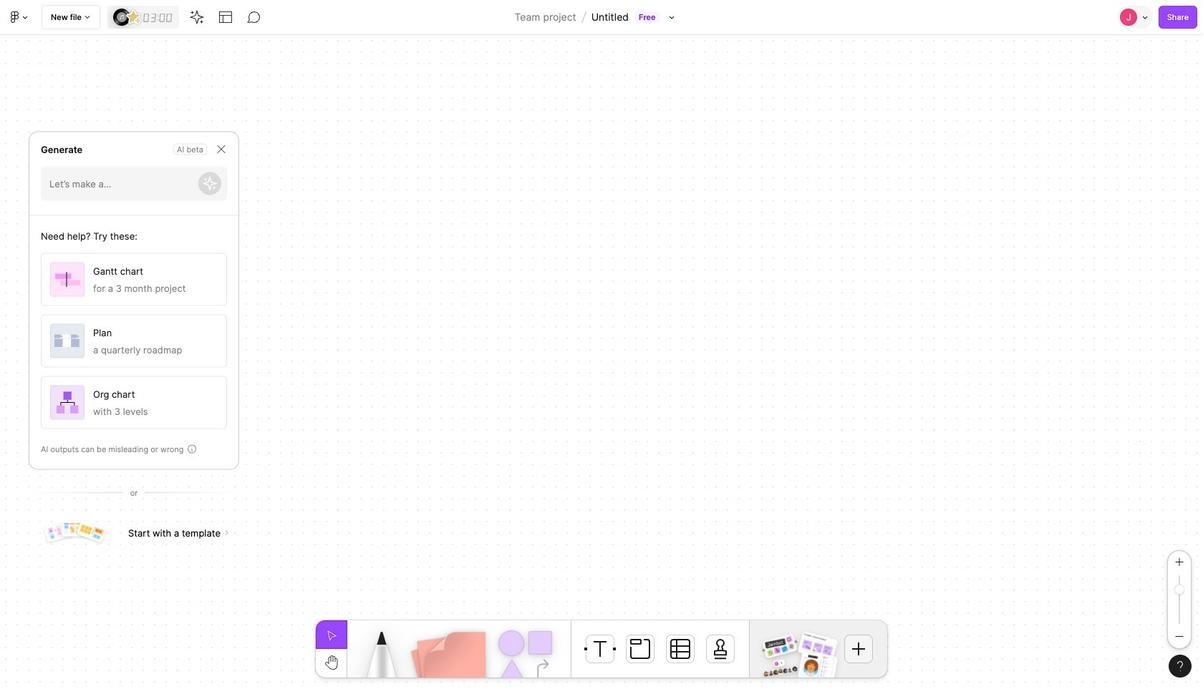 Task type: describe. For each thing, give the bounding box(es) containing it.
multiplayer tools image
[[1140, 0, 1152, 34]]



Task type: locate. For each thing, give the bounding box(es) containing it.
view comments image
[[247, 10, 262, 24]]

main toolbar region
[[0, 0, 1203, 35]]

File name text field
[[591, 8, 630, 27]]

help image
[[1178, 662, 1183, 672]]

team cooldown image
[[798, 632, 838, 662]]

thumbnail of a template image
[[74, 519, 109, 547], [58, 519, 91, 541], [41, 519, 76, 546]]

info 16 image
[[186, 443, 197, 455]]



Task type: vqa. For each thing, say whether or not it's contained in the screenshot.
'info 16' icon
yes



